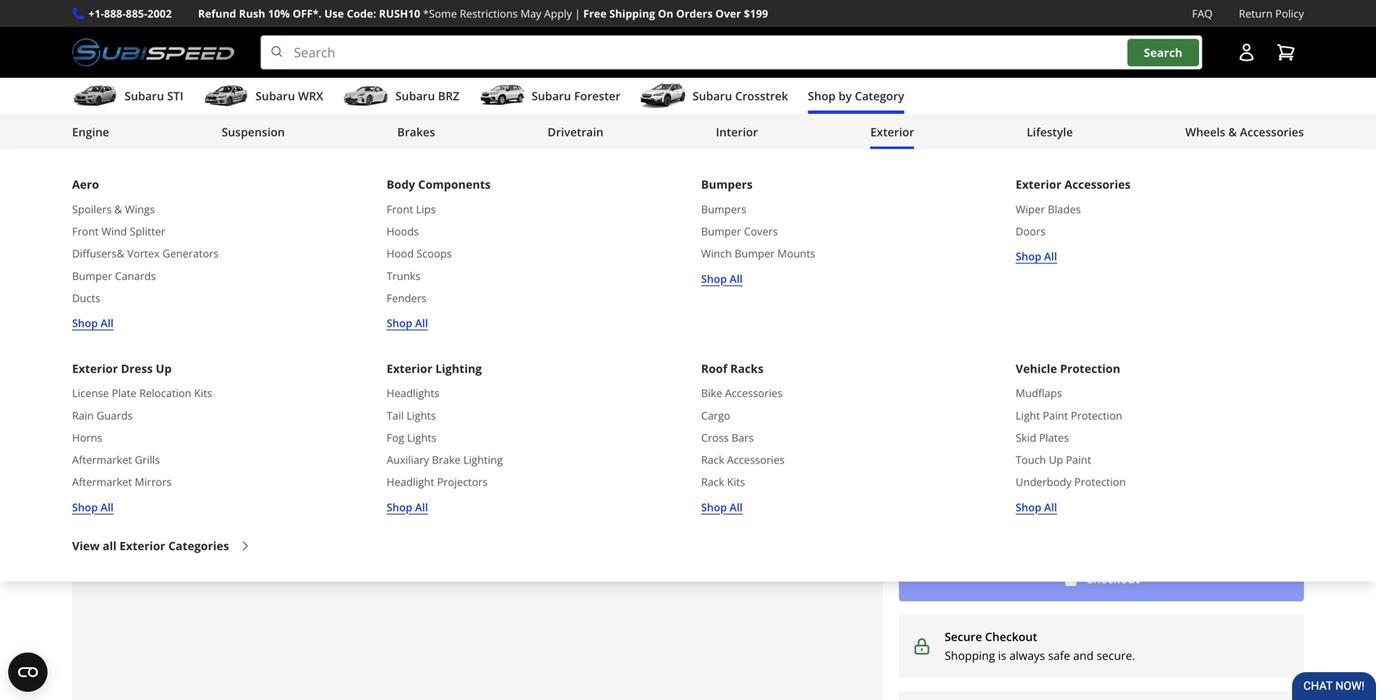 Task type: describe. For each thing, give the bounding box(es) containing it.
off*.
[[293, 6, 322, 21]]

on
[[658, 6, 674, 21]]

scoops
[[417, 246, 452, 261]]

0 vertical spatial bumper
[[701, 224, 742, 239]]

all for exterior dress up
[[101, 500, 114, 515]]

shop all button for aero
[[72, 315, 114, 332]]

exterior lighting
[[387, 361, 482, 376]]

all down winch
[[730, 271, 743, 286]]

888-
[[104, 6, 126, 21]]

your shopping cart
[[72, 176, 230, 199]]

shop all for exterior dress up
[[72, 500, 114, 515]]

category
[[855, 88, 905, 104]]

subaru crosstrek
[[693, 88, 789, 104]]

spoilers & wings front wind splitter diffusers& vortex generators bumper canards ducts
[[72, 202, 219, 306]]

0 horizontal spatial shopping
[[115, 176, 191, 199]]

hoods
[[387, 224, 419, 239]]

you
[[1001, 510, 1018, 525]]

to
[[1115, 510, 1125, 525]]

subaru wrx
[[256, 88, 323, 104]]

policy
[[1276, 6, 1305, 21]]

accessories down 'bars'
[[727, 453, 785, 468]]

up inside mudflaps light paint protection skid plates touch up paint underbody protection
[[1049, 453, 1064, 468]]

all for vehicle protection
[[1045, 500, 1058, 515]]

diffusers&
[[72, 246, 124, 261]]

headlight
[[387, 475, 435, 490]]

search
[[1144, 45, 1183, 60]]

accessories up blades
[[1065, 177, 1131, 192]]

2 lights from the top
[[407, 431, 437, 445]]

return policy
[[1239, 6, 1305, 21]]

subaru wrx button
[[203, 81, 323, 114]]

aero
[[72, 177, 99, 192]]

+1-888-885-2002 link
[[89, 5, 172, 22]]

shop all link for aero
[[72, 315, 114, 332]]

subaru brz
[[396, 88, 460, 104]]

secure checkout shopping is always safe and secure.
[[945, 629, 1136, 664]]

1 rack from the top
[[701, 453, 725, 468]]

use
[[324, 6, 344, 21]]

brakes
[[397, 124, 435, 140]]

shop all link for roof racks
[[701, 499, 743, 516]]

1 vertical spatial protection
[[1071, 408, 1123, 423]]

subaru for subaru wrx
[[256, 88, 295, 104]]

all down doors
[[1045, 249, 1058, 264]]

view
[[72, 539, 100, 554]]

subaru crosstrek button
[[640, 81, 789, 114]]

all for roof racks
[[730, 500, 743, 515]]

sti
[[167, 88, 183, 104]]

lifestyle button
[[1027, 117, 1073, 150]]

dress
[[121, 361, 153, 376]]

bars
[[732, 431, 754, 445]]

shop all for aero
[[72, 316, 114, 331]]

tail
[[387, 408, 404, 423]]

all for aero
[[101, 316, 114, 331]]

your shopping cart is empty.
[[401, 517, 554, 532]]

main element
[[0, 78, 1377, 582]]

checkout inside button
[[1086, 571, 1140, 587]]

cart
[[482, 517, 502, 532]]

+1-888-885-2002
[[89, 6, 172, 21]]

shop all button down winch
[[701, 270, 743, 288]]

bumpers bumper covers winch bumper mounts
[[701, 202, 816, 261]]

1 aftermarket from the top
[[72, 453, 132, 468]]

rain
[[72, 408, 94, 423]]

open widget image
[[8, 653, 48, 692]]

subaru for subaru sti
[[125, 88, 164, 104]]

splitter
[[130, 224, 165, 239]]

view all exterior categories
[[72, 539, 229, 554]]

all for body components
[[415, 316, 428, 331]]

subaru brz button
[[343, 81, 460, 114]]

shop all link for exterior lighting
[[387, 499, 428, 516]]

shop for exterior dress up
[[72, 500, 98, 515]]

a subaru brz thumbnail image image
[[343, 84, 389, 108]]

ducts
[[72, 291, 100, 306]]

mudflaps
[[1016, 386, 1063, 401]]

confirm
[[1021, 510, 1058, 525]]

exterior accessories
[[1016, 177, 1131, 192]]

vehicle protection
[[1016, 361, 1121, 376]]

cart
[[195, 176, 230, 199]]

doors
[[1016, 224, 1046, 239]]

subaru forester button
[[479, 81, 621, 114]]

$199
[[744, 6, 769, 21]]

0 vertical spatial and
[[943, 483, 962, 498]]

shop all down winch
[[701, 271, 743, 286]]

& for accessories
[[1229, 124, 1237, 140]]

wheels & accessories button
[[1186, 117, 1305, 150]]

spend
[[104, 224, 138, 239]]

headlights tail lights fog lights auxiliary brake lighting headlight projectors
[[387, 386, 503, 490]]

apply
[[544, 6, 572, 21]]

subaru forester
[[532, 88, 621, 104]]

accessories down racks
[[725, 386, 783, 401]]

shop by category button
[[808, 81, 905, 114]]

shop for roof racks
[[701, 500, 727, 515]]

roof
[[701, 361, 728, 376]]

rush10
[[379, 6, 420, 21]]

calculated
[[993, 483, 1041, 498]]

shop down doors
[[1016, 249, 1042, 264]]

shop all button for roof racks
[[701, 499, 743, 516]]

shop all down doors
[[1016, 249, 1058, 264]]

exterior right all
[[120, 539, 165, 554]]

by clicking checkout, you confirm agreement to the
[[899, 510, 1144, 525]]

taxes
[[964, 483, 990, 498]]

2 aftermarket from the top
[[72, 475, 132, 490]]

cross
[[701, 431, 729, 445]]

bumpers for bumpers bumper covers winch bumper mounts
[[701, 202, 747, 217]]

2002
[[148, 6, 172, 21]]

shop all link down winch
[[701, 270, 743, 288]]

checkout
[[1056, 483, 1099, 498]]

shop down winch
[[701, 271, 727, 286]]

mudflaps light paint protection skid plates touch up paint underbody protection
[[1016, 386, 1126, 490]]

vortex
[[127, 246, 160, 261]]

exterior element
[[0, 149, 1377, 582]]

0 horizontal spatial shipping
[[610, 6, 655, 21]]

front lips hoods hood scoops trunks fenders
[[387, 202, 452, 306]]

plate
[[112, 386, 137, 401]]

kits inside bike accessories cargo cross bars rack accessories rack kits
[[727, 475, 746, 490]]

shop all button for body components
[[387, 315, 428, 332]]

by
[[899, 510, 911, 525]]

drivetrain button
[[548, 117, 604, 150]]

engine
[[72, 124, 109, 140]]

a subaru wrx thumbnail image image
[[203, 84, 249, 108]]

1 vertical spatial paint
[[1066, 453, 1092, 468]]

a subaru sti thumbnail image image
[[72, 84, 118, 108]]

relocation
[[139, 386, 191, 401]]



Task type: vqa. For each thing, say whether or not it's contained in the screenshot.


Task type: locate. For each thing, give the bounding box(es) containing it.
kits down 'bars'
[[727, 475, 746, 490]]

underbody protection link
[[1016, 474, 1126, 491], [1016, 474, 1126, 491]]

1 vertical spatial shipping
[[899, 483, 941, 498]]

may
[[521, 6, 542, 21]]

1 vertical spatial bumpers
[[701, 202, 747, 217]]

shop all link for vehicle protection
[[1016, 499, 1058, 516]]

plates
[[1040, 431, 1069, 445]]

0 horizontal spatial your
[[72, 176, 111, 199]]

your left shopping
[[401, 517, 426, 532]]

0 horizontal spatial is
[[505, 517, 514, 532]]

safe
[[1049, 648, 1071, 664]]

is for empty.
[[505, 517, 514, 532]]

4 subaru from the left
[[532, 88, 571, 104]]

rain guards link
[[72, 407, 133, 424], [72, 407, 133, 424]]

& inside dropdown button
[[1229, 124, 1237, 140]]

the
[[1128, 510, 1144, 525]]

1 horizontal spatial front
[[387, 202, 413, 217]]

1 vertical spatial is
[[999, 648, 1007, 664]]

shop all button down cross at the bottom right of page
[[701, 499, 743, 516]]

subaru left sti
[[125, 88, 164, 104]]

1 vertical spatial bumper
[[735, 246, 775, 261]]

lights up auxiliary
[[407, 431, 437, 445]]

lights down headlights
[[407, 408, 436, 423]]

+1-
[[89, 6, 104, 21]]

1 vertical spatial kits
[[727, 475, 746, 490]]

1 vertical spatial lighting
[[464, 453, 503, 468]]

shop all link down ducts
[[72, 315, 114, 332]]

checkout inside secure checkout shopping is always safe and secure.
[[986, 629, 1038, 645]]

hood scoops link
[[387, 245, 452, 262], [387, 245, 452, 262]]

all down 'bars'
[[730, 500, 743, 515]]

shop all button for vehicle protection
[[1016, 499, 1058, 516]]

shop all link down fenders
[[387, 315, 428, 332]]

wrx
[[298, 88, 323, 104]]

2 bumpers from the top
[[701, 202, 747, 217]]

trunks link
[[387, 267, 421, 285], [387, 267, 421, 285]]

roof racks
[[701, 361, 764, 376]]

shop for exterior lighting
[[387, 500, 413, 515]]

is inside secure checkout shopping is always safe and secure.
[[999, 648, 1007, 664]]

199.00
[[148, 224, 184, 239]]

exterior up the wiper
[[1016, 177, 1062, 192]]

exterior up license
[[72, 361, 118, 376]]

paint up 'checkout'
[[1066, 453, 1092, 468]]

& for wings
[[114, 202, 122, 217]]

and right safe
[[1074, 648, 1094, 664]]

shopping
[[429, 517, 479, 532]]

accessories inside dropdown button
[[1240, 124, 1305, 140]]

wheels
[[1186, 124, 1226, 140]]

1 vertical spatial aftermarket
[[72, 475, 132, 490]]

shop all down headlight
[[387, 500, 428, 515]]

bumper
[[701, 224, 742, 239], [735, 246, 775, 261], [72, 269, 112, 283]]

orders
[[676, 6, 713, 21]]

shop all button down ducts
[[72, 315, 114, 332]]

1 horizontal spatial up
[[1049, 453, 1064, 468]]

shop down fenders
[[387, 316, 413, 331]]

shop all link down cross at the bottom right of page
[[701, 499, 743, 516]]

1 vertical spatial and
[[1074, 648, 1094, 664]]

& right wheels in the top of the page
[[1229, 124, 1237, 140]]

subaru left brz
[[396, 88, 435, 104]]

shop all for vehicle protection
[[1016, 500, 1058, 515]]

front inside spoilers & wings front wind splitter diffusers& vortex generators bumper canards ducts
[[72, 224, 99, 239]]

shop down calculated
[[1016, 500, 1042, 515]]

shop all button down headlight
[[387, 499, 428, 516]]

shop all link down headlight
[[387, 499, 428, 516]]

shop all for exterior lighting
[[387, 500, 428, 515]]

2 vertical spatial bumper
[[72, 269, 112, 283]]

all
[[103, 539, 117, 554]]

hood
[[387, 246, 414, 261]]

and
[[943, 483, 962, 498], [1074, 648, 1094, 664]]

all up "exterior dress up"
[[101, 316, 114, 331]]

1 lights from the top
[[407, 408, 436, 423]]

shop up view
[[72, 500, 98, 515]]

front up hoods
[[387, 202, 413, 217]]

|
[[575, 6, 581, 21]]

subaru inside 'dropdown button'
[[693, 88, 732, 104]]

checkout,
[[951, 510, 998, 525]]

exterior for exterior lighting
[[387, 361, 433, 376]]

exterior button
[[871, 117, 915, 150]]

license plate relocation kits link
[[72, 385, 212, 402], [72, 385, 212, 402]]

is right 'cart'
[[505, 517, 514, 532]]

horns
[[72, 431, 102, 445]]

exterior
[[871, 124, 915, 140], [1016, 177, 1062, 192], [72, 361, 118, 376], [387, 361, 433, 376], [120, 539, 165, 554]]

exterior for exterior dress up
[[72, 361, 118, 376]]

*some
[[423, 6, 457, 21]]

your for your shopping cart
[[72, 176, 111, 199]]

1 vertical spatial rack
[[701, 475, 725, 490]]

wiper blades doors
[[1016, 202, 1081, 239]]

exterior up headlights
[[387, 361, 433, 376]]

exterior for exterior
[[871, 124, 915, 140]]

0 vertical spatial is
[[505, 517, 514, 532]]

1 horizontal spatial shopping
[[945, 648, 996, 664]]

shop down ducts
[[72, 316, 98, 331]]

shop inside dropdown button
[[808, 88, 836, 104]]

empty.
[[517, 517, 554, 532]]

kits right relocation
[[194, 386, 212, 401]]

accessories right wheels in the top of the page
[[1240, 124, 1305, 140]]

up down the plates
[[1049, 453, 1064, 468]]

button image
[[1237, 43, 1257, 62]]

protection up agreement at bottom
[[1075, 475, 1126, 490]]

return
[[1239, 6, 1273, 21]]

bumper up ducts
[[72, 269, 112, 283]]

shop all down cross at the bottom right of page
[[701, 500, 743, 515]]

blades
[[1048, 202, 1081, 217]]

shop down headlight
[[387, 500, 413, 515]]

lighting up projectors
[[464, 453, 503, 468]]

protection down vehicle protection
[[1071, 408, 1123, 423]]

is for always
[[999, 648, 1007, 664]]

shop all button up view
[[72, 499, 114, 516]]

0 vertical spatial lighting
[[436, 361, 482, 376]]

suspension
[[222, 124, 285, 140]]

spend $ 199.00
[[104, 224, 184, 239]]

auxiliary
[[387, 453, 429, 468]]

0 vertical spatial paint
[[1043, 408, 1069, 423]]

bumpers up covers
[[701, 202, 747, 217]]

shop all link for exterior dress up
[[72, 499, 114, 516]]

your for your shopping cart is empty.
[[401, 517, 426, 532]]

protection
[[1061, 361, 1121, 376], [1071, 408, 1123, 423], [1075, 475, 1126, 490]]

forester
[[574, 88, 621, 104]]

projectors
[[437, 475, 488, 490]]

1 horizontal spatial shipping
[[899, 483, 941, 498]]

shipping up clicking at bottom
[[899, 483, 941, 498]]

wiper blades link
[[1016, 201, 1081, 218], [1016, 201, 1081, 218]]

cross bars link
[[701, 429, 754, 447], [701, 429, 754, 447]]

bumpers inside bumpers bumper covers winch bumper mounts
[[701, 202, 747, 217]]

faq link
[[1193, 5, 1213, 22]]

interior
[[716, 124, 758, 140]]

up up relocation
[[156, 361, 172, 376]]

& left wings at the top left of page
[[114, 202, 122, 217]]

refund rush 10% off*. use code: rush10 *some restrictions may apply | free shipping on orders over $199
[[198, 6, 769, 21]]

& inside spoilers & wings front wind splitter diffusers& vortex generators bumper canards ducts
[[114, 202, 122, 217]]

0 vertical spatial shopping
[[115, 176, 191, 199]]

lighting up headlights
[[436, 361, 482, 376]]

body
[[387, 177, 415, 192]]

shop all down ducts
[[72, 316, 114, 331]]

1 vertical spatial checkout
[[986, 629, 1038, 645]]

0 vertical spatial front
[[387, 202, 413, 217]]

2 vertical spatial protection
[[1075, 475, 1126, 490]]

lighting inside headlights tail lights fog lights auxiliary brake lighting headlight projectors
[[464, 453, 503, 468]]

1 horizontal spatial &
[[1229, 124, 1237, 140]]

subaru for subaru brz
[[396, 88, 435, 104]]

0 vertical spatial protection
[[1061, 361, 1121, 376]]

shop all button for exterior dress up
[[72, 499, 114, 516]]

shopping inside secure checkout shopping is always safe and secure.
[[945, 648, 996, 664]]

generators
[[162, 246, 219, 261]]

shop all button down at
[[1016, 499, 1058, 516]]

5 subaru from the left
[[693, 88, 732, 104]]

1 horizontal spatial checkout
[[1086, 571, 1140, 587]]

1 vertical spatial your
[[401, 517, 426, 532]]

shop for aero
[[72, 316, 98, 331]]

shop all for body components
[[387, 316, 428, 331]]

exterior dress up
[[72, 361, 172, 376]]

checkout button
[[899, 557, 1305, 602]]

bumpers down interior dropdown button
[[701, 177, 753, 192]]

bike accessories cargo cross bars rack accessories rack kits
[[701, 386, 785, 490]]

a subaru crosstrek thumbnail image image
[[640, 84, 686, 108]]

rack accessories link
[[701, 452, 785, 469], [701, 452, 785, 469]]

subaru up the drivetrain
[[532, 88, 571, 104]]

all
[[1045, 249, 1058, 264], [730, 271, 743, 286], [101, 316, 114, 331], [415, 316, 428, 331], [101, 500, 114, 515], [415, 500, 428, 515], [730, 500, 743, 515], [1045, 500, 1058, 515]]

checkout down to
[[1086, 571, 1140, 587]]

canards
[[115, 269, 156, 283]]

0 vertical spatial lights
[[407, 408, 436, 423]]

exterior down category
[[871, 124, 915, 140]]

all down fenders
[[415, 316, 428, 331]]

$
[[142, 224, 148, 239]]

10%
[[268, 6, 290, 21]]

0 horizontal spatial &
[[114, 202, 122, 217]]

1 horizontal spatial is
[[999, 648, 1007, 664]]

0 vertical spatial &
[[1229, 124, 1237, 140]]

a subaru forester thumbnail image image
[[479, 84, 525, 108]]

1 vertical spatial &
[[114, 202, 122, 217]]

shop left by
[[808, 88, 836, 104]]

bumper up winch
[[701, 224, 742, 239]]

paint up the plates
[[1043, 408, 1069, 423]]

0 horizontal spatial front
[[72, 224, 99, 239]]

shop all button down doors
[[1016, 248, 1058, 265]]

guards
[[97, 408, 133, 423]]

0 vertical spatial aftermarket
[[72, 453, 132, 468]]

skid plates link
[[1016, 429, 1069, 447], [1016, 429, 1069, 447]]

shop all up view
[[72, 500, 114, 515]]

subaru for subaru forester
[[532, 88, 571, 104]]

1 vertical spatial up
[[1049, 453, 1064, 468]]

2 subaru from the left
[[256, 88, 295, 104]]

0 vertical spatial up
[[156, 361, 172, 376]]

faq
[[1193, 6, 1213, 21]]

1 vertical spatial lights
[[407, 431, 437, 445]]

checkout up always
[[986, 629, 1038, 645]]

shop for vehicle protection
[[1016, 500, 1042, 515]]

all down at
[[1045, 500, 1058, 515]]

0 horizontal spatial kits
[[194, 386, 212, 401]]

shop all button for exterior lighting
[[387, 499, 428, 516]]

subispeed logo image
[[72, 35, 234, 70]]

shop all link down at
[[1016, 499, 1058, 516]]

all for exterior lighting
[[415, 500, 428, 515]]

subaru left wrx
[[256, 88, 295, 104]]

shipping
[[610, 6, 655, 21], [899, 483, 941, 498]]

all down headlight
[[415, 500, 428, 515]]

bumper canards link
[[72, 267, 156, 285], [72, 267, 156, 285]]

winch bumper mounts link
[[701, 245, 816, 262], [701, 245, 816, 262]]

trunks
[[387, 269, 421, 283]]

shop all link down doors
[[1016, 248, 1058, 265]]

and left the taxes
[[943, 483, 962, 498]]

shopping down secure
[[945, 648, 996, 664]]

1 vertical spatial shopping
[[945, 648, 996, 664]]

wheels & accessories
[[1186, 124, 1305, 140]]

bumper inside spoilers & wings front wind splitter diffusers& vortex generators bumper canards ducts
[[72, 269, 112, 283]]

shop all button down fenders
[[387, 315, 428, 332]]

search input field
[[260, 35, 1203, 70]]

free
[[584, 6, 607, 21]]

0 vertical spatial rack
[[701, 453, 725, 468]]

1 bumpers from the top
[[701, 177, 753, 192]]

0 vertical spatial kits
[[194, 386, 212, 401]]

shop all for roof racks
[[701, 500, 743, 515]]

cargo
[[701, 408, 731, 423]]

bumper down covers
[[735, 246, 775, 261]]

shop all link
[[1016, 248, 1058, 265], [701, 270, 743, 288], [72, 315, 114, 332], [387, 315, 428, 332], [72, 499, 114, 516], [387, 499, 428, 516], [701, 499, 743, 516], [1016, 499, 1058, 516]]

front down spoilers
[[72, 224, 99, 239]]

drivetrain
[[548, 124, 604, 140]]

1 subaru from the left
[[125, 88, 164, 104]]

mirrors
[[135, 475, 172, 490]]

shipping left on
[[610, 6, 655, 21]]

brakes button
[[397, 117, 435, 150]]

shop all down at
[[1016, 500, 1058, 515]]

0 horizontal spatial up
[[156, 361, 172, 376]]

0 vertical spatial shipping
[[610, 6, 655, 21]]

3 subaru from the left
[[396, 88, 435, 104]]

shop all down fenders
[[387, 316, 428, 331]]

shop all link for body components
[[387, 315, 428, 332]]

kits inside license plate relocation kits rain guards horns aftermarket grills aftermarket mirrors
[[194, 386, 212, 401]]

is left always
[[999, 648, 1007, 664]]

subaru for subaru crosstrek
[[693, 88, 732, 104]]

aftermarket grills link
[[72, 452, 160, 469], [72, 452, 160, 469]]

your up spoilers
[[72, 176, 111, 199]]

shop down cross at the bottom right of page
[[701, 500, 727, 515]]

protection right vehicle
[[1061, 361, 1121, 376]]

2 rack from the top
[[701, 475, 725, 490]]

1 horizontal spatial kits
[[727, 475, 746, 490]]

rush
[[239, 6, 265, 21]]

1 horizontal spatial your
[[401, 517, 426, 532]]

bumpers for bumpers
[[701, 177, 753, 192]]

shop
[[808, 88, 836, 104], [1016, 249, 1042, 264], [701, 271, 727, 286], [72, 316, 98, 331], [387, 316, 413, 331], [72, 500, 98, 515], [387, 500, 413, 515], [701, 500, 727, 515], [1016, 500, 1042, 515]]

shop for body components
[[387, 316, 413, 331]]

0 vertical spatial bumpers
[[701, 177, 753, 192]]

by
[[839, 88, 852, 104]]

secure.
[[1097, 648, 1136, 664]]

and inside secure checkout shopping is always safe and secure.
[[1074, 648, 1094, 664]]

wind
[[101, 224, 127, 239]]

0 vertical spatial checkout
[[1086, 571, 1140, 587]]

restrictions
[[460, 6, 518, 21]]

885-
[[126, 6, 148, 21]]

subaru up interior
[[693, 88, 732, 104]]

shopping up wings at the top left of page
[[115, 176, 191, 199]]

shop all
[[1016, 249, 1058, 264], [701, 271, 743, 286], [72, 316, 114, 331], [387, 316, 428, 331], [72, 500, 114, 515], [387, 500, 428, 515], [701, 500, 743, 515], [1016, 500, 1058, 515]]

1 vertical spatial front
[[72, 224, 99, 239]]

0 horizontal spatial and
[[943, 483, 962, 498]]

0 vertical spatial your
[[72, 176, 111, 199]]

up
[[156, 361, 172, 376], [1049, 453, 1064, 468]]

shopping
[[115, 176, 191, 199], [945, 648, 996, 664]]

interior button
[[716, 117, 758, 150]]

all up all
[[101, 500, 114, 515]]

front inside front lips hoods hood scoops trunks fenders
[[387, 202, 413, 217]]

exterior for exterior accessories
[[1016, 177, 1062, 192]]

touch
[[1016, 453, 1047, 468]]

subaru inside dropdown button
[[125, 88, 164, 104]]

1 horizontal spatial and
[[1074, 648, 1094, 664]]

shop all link up view
[[72, 499, 114, 516]]

0 horizontal spatial checkout
[[986, 629, 1038, 645]]



